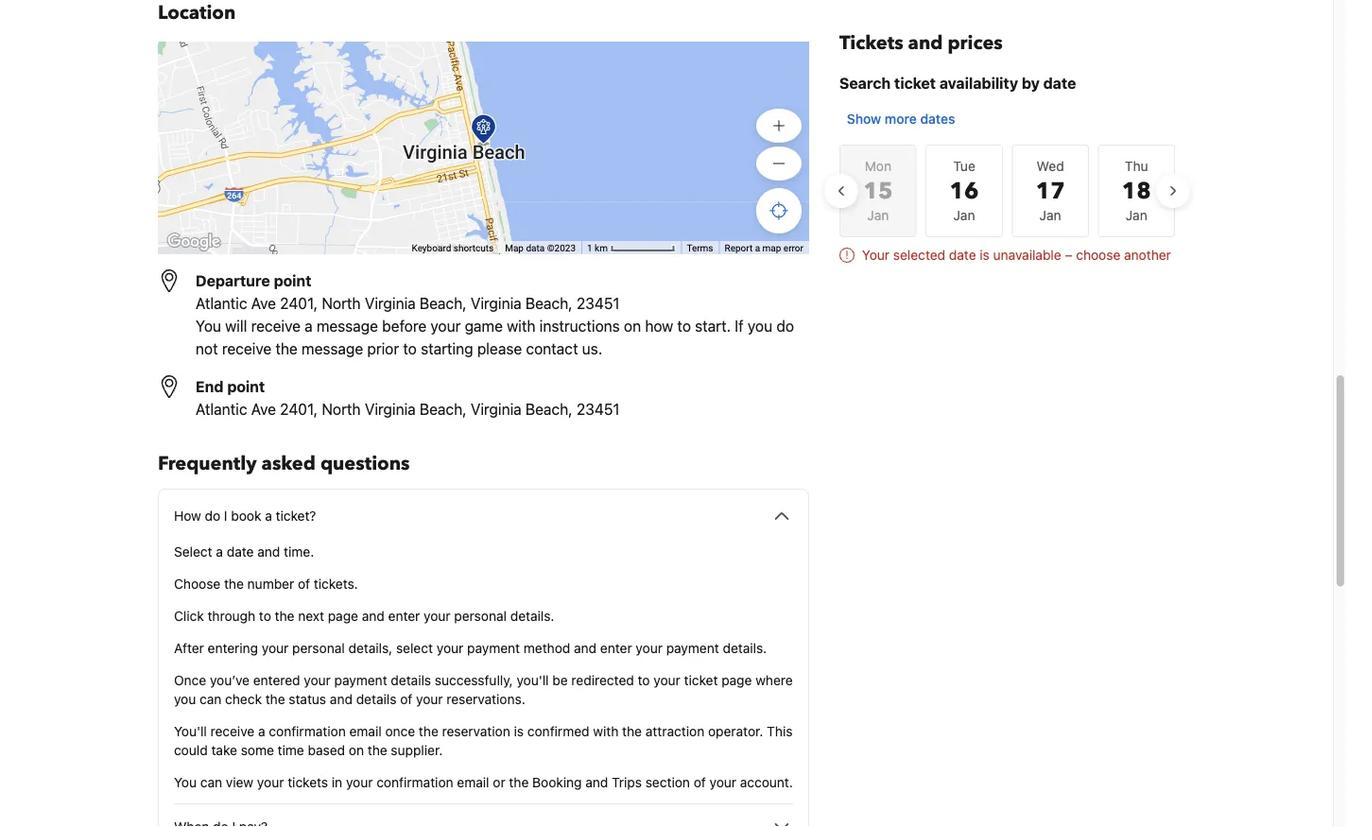 Task type: vqa. For each thing, say whether or not it's contained in the screenshot.
0–11)
no



Task type: locate. For each thing, give the bounding box(es) containing it.
0 horizontal spatial payment
[[334, 673, 387, 689]]

with inside you'll receive a confirmation email once the reservation is confirmed with the attraction operator. this could take some time based on the supplier.
[[593, 724, 619, 740]]

virginia up before
[[365, 295, 416, 313]]

your inside departure point atlantic ave 2401, north virginia beach, virginia beach, 23451 you will receive a message before your game with instructions on how to start. if you do not receive the message prior to starting please contact us.
[[431, 317, 461, 335]]

0 vertical spatial date
[[1044, 74, 1077, 92]]

ave up frequently asked questions on the left bottom of page
[[251, 401, 276, 418]]

23451 for departure point atlantic ave 2401, north virginia beach, virginia beach, 23451 you will receive a message before your game with instructions on how to start. if you do not receive the message prior to starting please contact us.
[[577, 295, 620, 313]]

atlantic down departure
[[196, 295, 247, 313]]

2401, inside departure point atlantic ave 2401, north virginia beach, virginia beach, 23451 you will receive a message before your game with instructions on how to start. if you do not receive the message prior to starting please contact us.
[[280, 295, 318, 313]]

the right not
[[276, 340, 298, 358]]

0 horizontal spatial point
[[227, 378, 265, 396]]

1 north from the top
[[322, 295, 361, 313]]

confirmation
[[269, 724, 346, 740], [377, 775, 454, 791]]

1 2401, from the top
[[280, 295, 318, 313]]

0 vertical spatial email
[[349, 724, 382, 740]]

you inside departure point atlantic ave 2401, north virginia beach, virginia beach, 23451 you will receive a message before your game with instructions on how to start. if you do not receive the message prior to starting please contact us.
[[196, 317, 221, 335]]

0 vertical spatial confirmation
[[269, 724, 346, 740]]

date
[[1044, 74, 1077, 92], [949, 247, 977, 263], [227, 544, 254, 560]]

you
[[196, 317, 221, 335], [174, 775, 197, 791]]

jan inside tue 16 jan
[[954, 208, 976, 223]]

tickets
[[288, 775, 328, 791]]

select
[[396, 641, 433, 656]]

point inside end point atlantic ave 2401, north virginia beach, virginia beach, 23451
[[227, 378, 265, 396]]

1 vertical spatial personal
[[292, 641, 345, 656]]

is left confirmed
[[514, 724, 524, 740]]

once
[[385, 724, 415, 740]]

0 horizontal spatial of
[[298, 576, 310, 592]]

0 vertical spatial can
[[200, 692, 222, 707]]

0 vertical spatial do
[[777, 317, 794, 335]]

1 vertical spatial ticket
[[684, 673, 718, 689]]

your
[[431, 317, 461, 335], [424, 609, 451, 624], [262, 641, 289, 656], [437, 641, 464, 656], [636, 641, 663, 656], [304, 673, 331, 689], [654, 673, 681, 689], [416, 692, 443, 707], [257, 775, 284, 791], [346, 775, 373, 791], [710, 775, 737, 791]]

1 horizontal spatial is
[[980, 247, 990, 263]]

redirected
[[572, 673, 634, 689]]

1 vertical spatial is
[[514, 724, 524, 740]]

0 horizontal spatial enter
[[388, 609, 420, 624]]

2 atlantic from the top
[[196, 401, 247, 418]]

please
[[477, 340, 522, 358]]

of right section
[[694, 775, 706, 791]]

point right departure
[[274, 272, 312, 290]]

point for end
[[227, 378, 265, 396]]

do right if
[[777, 317, 794, 335]]

2 vertical spatial of
[[694, 775, 706, 791]]

you down could
[[174, 775, 197, 791]]

personal down next
[[292, 641, 345, 656]]

atlantic for departure
[[196, 295, 247, 313]]

1 horizontal spatial payment
[[467, 641, 520, 656]]

to down before
[[403, 340, 417, 358]]

1 horizontal spatial do
[[777, 317, 794, 335]]

confirmation up "time"
[[269, 724, 346, 740]]

2401, for departure
[[280, 295, 318, 313]]

you right if
[[748, 317, 773, 335]]

the left next
[[275, 609, 295, 624]]

2401,
[[280, 295, 318, 313], [280, 401, 318, 418]]

of left tickets.
[[298, 576, 310, 592]]

1 horizontal spatial on
[[624, 317, 641, 335]]

location
[[158, 0, 236, 26]]

date right 'by' at top right
[[1044, 74, 1077, 92]]

beach, down contact at the left top of page
[[526, 401, 573, 418]]

personal up "after entering your personal details, select your payment method and enter your payment details."
[[454, 609, 507, 624]]

availability
[[940, 74, 1019, 92]]

and up "details," on the left bottom of the page
[[362, 609, 385, 624]]

1 horizontal spatial email
[[457, 775, 489, 791]]

reservation
[[442, 724, 511, 740]]

23451 up instructions
[[577, 295, 620, 313]]

0 horizontal spatial details.
[[510, 609, 555, 624]]

point inside departure point atlantic ave 2401, north virginia beach, virginia beach, 23451 you will receive a message before your game with instructions on how to start. if you do not receive the message prior to starting please contact us.
[[274, 272, 312, 290]]

page inside once you've entered your payment details successfully, you'll be redirected to your ticket page where you can check the status and details of your reservations.
[[722, 673, 752, 689]]

1 horizontal spatial personal
[[454, 609, 507, 624]]

choose
[[1077, 247, 1121, 263]]

0 vertical spatial ave
[[251, 295, 276, 313]]

point
[[274, 272, 312, 290], [227, 378, 265, 396]]

1 vertical spatial enter
[[600, 641, 632, 656]]

details.
[[510, 609, 555, 624], [723, 641, 767, 656]]

keyboard shortcuts button
[[412, 242, 494, 255]]

details
[[391, 673, 431, 689], [356, 692, 397, 707]]

2 jan from the left
[[954, 208, 976, 223]]

to right 'how'
[[678, 317, 691, 335]]

frequently
[[158, 451, 257, 477]]

the inside departure point atlantic ave 2401, north virginia beach, virginia beach, 23451 you will receive a message before your game with instructions on how to start. if you do not receive the message prior to starting please contact us.
[[276, 340, 298, 358]]

could
[[174, 743, 208, 758]]

book
[[231, 508, 261, 524]]

0 vertical spatial north
[[322, 295, 361, 313]]

wed
[[1037, 158, 1065, 174]]

supplier.
[[391, 743, 443, 758]]

selected
[[894, 247, 946, 263]]

with
[[507, 317, 536, 335], [593, 724, 619, 740]]

the up through
[[224, 576, 244, 592]]

atlantic inside departure point atlantic ave 2401, north virginia beach, virginia beach, 23451 you will receive a message before your game with instructions on how to start. if you do not receive the message prior to starting please contact us.
[[196, 295, 247, 313]]

1 vertical spatial 23451
[[577, 401, 620, 418]]

your
[[862, 247, 890, 263]]

details,
[[349, 641, 393, 656]]

through
[[208, 609, 255, 624]]

0 horizontal spatial date
[[227, 544, 254, 560]]

message
[[317, 317, 378, 335], [302, 340, 363, 358]]

1 horizontal spatial you
[[748, 317, 773, 335]]

to inside once you've entered your payment details successfully, you'll be redirected to your ticket page where you can check the status and details of your reservations.
[[638, 673, 650, 689]]

1 vertical spatial details
[[356, 692, 397, 707]]

jan inside wed 17 jan
[[1040, 208, 1062, 223]]

0 vertical spatial 2401,
[[280, 295, 318, 313]]

a left 'map' on the right top of the page
[[755, 243, 760, 254]]

0 vertical spatial 23451
[[577, 295, 620, 313]]

2 23451 from the top
[[577, 401, 620, 418]]

enter up select
[[388, 609, 420, 624]]

you'll receive a confirmation email once the reservation is confirmed with the attraction operator. this could take some time based on the supplier.
[[174, 724, 793, 758]]

virginia up questions
[[365, 401, 416, 418]]

1 horizontal spatial ticket
[[895, 74, 936, 92]]

frequently asked questions
[[158, 451, 410, 477]]

23451 for end point atlantic ave 2401, north virginia beach, virginia beach, 23451
[[577, 401, 620, 418]]

point right end
[[227, 378, 265, 396]]

1 horizontal spatial enter
[[600, 641, 632, 656]]

to right "redirected"
[[638, 673, 650, 689]]

and left prices
[[909, 30, 943, 56]]

us.
[[582, 340, 603, 358]]

0 vertical spatial point
[[274, 272, 312, 290]]

2 ave from the top
[[251, 401, 276, 418]]

receive right will on the top left of page
[[251, 317, 301, 335]]

0 horizontal spatial email
[[349, 724, 382, 740]]

and up "redirected"
[[574, 641, 597, 656]]

on right based in the bottom of the page
[[349, 743, 364, 758]]

how do i book a ticket?
[[174, 508, 316, 524]]

is inside you'll receive a confirmation email once the reservation is confirmed with the attraction operator. this could take some time based on the supplier.
[[514, 724, 524, 740]]

report a map error
[[725, 243, 804, 254]]

you inside once you've entered your payment details successfully, you'll be redirected to your ticket page where you can check the status and details of your reservations.
[[174, 692, 196, 707]]

ave down departure
[[251, 295, 276, 313]]

you inside how do i book a ticket? element
[[174, 775, 197, 791]]

0 vertical spatial is
[[980, 247, 990, 263]]

a up some
[[258, 724, 265, 740]]

details down select
[[391, 673, 431, 689]]

how do i book a ticket? element
[[174, 528, 793, 793]]

the inside once you've entered your payment details successfully, you'll be redirected to your ticket page where you can check the status and details of your reservations.
[[265, 692, 285, 707]]

0 horizontal spatial page
[[328, 609, 358, 624]]

questions
[[321, 451, 410, 477]]

and inside once you've entered your payment details successfully, you'll be redirected to your ticket page where you can check the status and details of your reservations.
[[330, 692, 353, 707]]

can
[[200, 692, 222, 707], [200, 775, 222, 791]]

you've
[[210, 673, 250, 689]]

north for end
[[322, 401, 361, 418]]

2 vertical spatial receive
[[210, 724, 255, 740]]

operator.
[[708, 724, 764, 740]]

google image
[[163, 230, 225, 254]]

next
[[298, 609, 324, 624]]

1 horizontal spatial point
[[274, 272, 312, 290]]

if
[[735, 317, 744, 335]]

1 horizontal spatial date
[[949, 247, 977, 263]]

23451 inside departure point atlantic ave 2401, north virginia beach, virginia beach, 23451 you will receive a message before your game with instructions on how to start. if you do not receive the message prior to starting please contact us.
[[577, 295, 620, 313]]

1 vertical spatial ave
[[251, 401, 276, 418]]

atlantic inside end point atlantic ave 2401, north virginia beach, virginia beach, 23451
[[196, 401, 247, 418]]

1 ave from the top
[[251, 295, 276, 313]]

1 vertical spatial confirmation
[[377, 775, 454, 791]]

0 vertical spatial you
[[748, 317, 773, 335]]

0 vertical spatial page
[[328, 609, 358, 624]]

a right book
[[265, 508, 272, 524]]

receive down will on the top left of page
[[222, 340, 272, 358]]

thu
[[1125, 158, 1149, 174]]

atlantic down end
[[196, 401, 247, 418]]

2 horizontal spatial payment
[[667, 641, 719, 656]]

choose
[[174, 576, 221, 592]]

email inside you'll receive a confirmation email once the reservation is confirmed with the attraction operator. this could take some time based on the supplier.
[[349, 724, 382, 740]]

enter up "redirected"
[[600, 641, 632, 656]]

jan down 16 at the top right
[[954, 208, 976, 223]]

region
[[825, 136, 1191, 246]]

1 km button
[[582, 241, 681, 255]]

the down entered on the bottom left
[[265, 692, 285, 707]]

successfully,
[[435, 673, 513, 689]]

is left unavailable
[[980, 247, 990, 263]]

jan down 17
[[1040, 208, 1062, 223]]

ticket
[[895, 74, 936, 92], [684, 673, 718, 689]]

jan for 16
[[954, 208, 976, 223]]

north inside end point atlantic ave 2401, north virginia beach, virginia beach, 23451
[[322, 401, 361, 418]]

1 horizontal spatial page
[[722, 673, 752, 689]]

entered
[[253, 673, 300, 689]]

2 vertical spatial date
[[227, 544, 254, 560]]

1 vertical spatial you
[[174, 775, 197, 791]]

confirmation down supplier.
[[377, 775, 454, 791]]

0 horizontal spatial confirmation
[[269, 724, 346, 740]]

more
[[885, 111, 917, 127]]

number
[[247, 576, 294, 592]]

the up supplier.
[[419, 724, 439, 740]]

payment up attraction on the bottom of page
[[667, 641, 719, 656]]

jan down 15
[[868, 208, 889, 223]]

23451 down us.
[[577, 401, 620, 418]]

0 vertical spatial with
[[507, 317, 536, 335]]

1 horizontal spatial details.
[[723, 641, 767, 656]]

you down once
[[174, 692, 196, 707]]

atlantic
[[196, 295, 247, 313], [196, 401, 247, 418]]

dates
[[921, 111, 956, 127]]

error
[[784, 243, 804, 254]]

details up the once
[[356, 692, 397, 707]]

1 horizontal spatial of
[[400, 692, 413, 707]]

message up prior at the top
[[317, 317, 378, 335]]

receive up take
[[210, 724, 255, 740]]

email left or
[[457, 775, 489, 791]]

do
[[777, 317, 794, 335], [205, 508, 220, 524]]

jan inside the thu 18 jan
[[1126, 208, 1148, 223]]

0 horizontal spatial on
[[349, 743, 364, 758]]

and right status
[[330, 692, 353, 707]]

0 horizontal spatial with
[[507, 317, 536, 335]]

departure point atlantic ave 2401, north virginia beach, virginia beach, 23451 you will receive a message before your game with instructions on how to start. if you do not receive the message prior to starting please contact us.
[[196, 272, 794, 358]]

©2023
[[547, 243, 576, 254]]

enter
[[388, 609, 420, 624], [600, 641, 632, 656]]

where
[[756, 673, 793, 689]]

ave inside departure point atlantic ave 2401, north virginia beach, virginia beach, 23451 you will receive a message before your game with instructions on how to start. if you do not receive the message prior to starting please contact us.
[[251, 295, 276, 313]]

1 vertical spatial you
[[174, 692, 196, 707]]

do left "i"
[[205, 508, 220, 524]]

0 vertical spatial details
[[391, 673, 431, 689]]

tue 16 jan
[[950, 158, 979, 223]]

details. up the method in the left bottom of the page
[[510, 609, 555, 624]]

1 23451 from the top
[[577, 295, 620, 313]]

1 horizontal spatial with
[[593, 724, 619, 740]]

method
[[524, 641, 571, 656]]

0 vertical spatial details.
[[510, 609, 555, 624]]

do inside departure point atlantic ave 2401, north virginia beach, virginia beach, 23451 you will receive a message before your game with instructions on how to start. if you do not receive the message prior to starting please contact us.
[[777, 317, 794, 335]]

you up not
[[196, 317, 221, 335]]

personal
[[454, 609, 507, 624], [292, 641, 345, 656]]

1 vertical spatial page
[[722, 673, 752, 689]]

and left time.
[[257, 544, 280, 560]]

map data ©2023
[[505, 243, 576, 254]]

with right confirmed
[[593, 724, 619, 740]]

mon 15 jan
[[864, 158, 893, 223]]

1 vertical spatial do
[[205, 508, 220, 524]]

with up please
[[507, 317, 536, 335]]

0 horizontal spatial you
[[174, 692, 196, 707]]

0 horizontal spatial do
[[205, 508, 220, 524]]

a right 'select'
[[216, 544, 223, 560]]

0 vertical spatial atlantic
[[196, 295, 247, 313]]

date right selected
[[949, 247, 977, 263]]

on left 'how'
[[624, 317, 641, 335]]

do inside how do i book a ticket? dropdown button
[[205, 508, 220, 524]]

1 atlantic from the top
[[196, 295, 247, 313]]

page right next
[[328, 609, 358, 624]]

0 horizontal spatial ticket
[[684, 673, 718, 689]]

1 vertical spatial can
[[200, 775, 222, 791]]

0 vertical spatial you
[[196, 317, 221, 335]]

1 vertical spatial on
[[349, 743, 364, 758]]

jan for 15
[[868, 208, 889, 223]]

after
[[174, 641, 204, 656]]

virginia down please
[[471, 401, 522, 418]]

1 vertical spatial atlantic
[[196, 401, 247, 418]]

0 vertical spatial enter
[[388, 609, 420, 624]]

virginia up game
[[471, 295, 522, 313]]

a right will on the top left of page
[[305, 317, 313, 335]]

receive
[[251, 317, 301, 335], [222, 340, 272, 358], [210, 724, 255, 740]]

in
[[332, 775, 343, 791]]

23451 inside end point atlantic ave 2401, north virginia beach, virginia beach, 23451
[[577, 401, 620, 418]]

ticket up show more dates
[[895, 74, 936, 92]]

report a map error link
[[725, 243, 804, 254]]

show more dates
[[847, 111, 956, 127]]

1 vertical spatial receive
[[222, 340, 272, 358]]

1 jan from the left
[[868, 208, 889, 223]]

you'll
[[174, 724, 207, 740]]

1 vertical spatial of
[[400, 692, 413, 707]]

jan
[[868, 208, 889, 223], [954, 208, 976, 223], [1040, 208, 1062, 223], [1126, 208, 1148, 223]]

jan down "18"
[[1126, 208, 1148, 223]]

1 can from the top
[[200, 692, 222, 707]]

payment down "details," on the left bottom of the page
[[334, 673, 387, 689]]

1 vertical spatial 2401,
[[280, 401, 318, 418]]

you
[[748, 317, 773, 335], [174, 692, 196, 707]]

can left view
[[200, 775, 222, 791]]

email left the once
[[349, 724, 382, 740]]

2 north from the top
[[322, 401, 361, 418]]

1 vertical spatial north
[[322, 401, 361, 418]]

1 vertical spatial with
[[593, 724, 619, 740]]

payment up successfully, in the bottom left of the page
[[467, 641, 520, 656]]

jan inside mon 15 jan
[[868, 208, 889, 223]]

0 vertical spatial on
[[624, 317, 641, 335]]

ave inside end point atlantic ave 2401, north virginia beach, virginia beach, 23451
[[251, 401, 276, 418]]

4 jan from the left
[[1126, 208, 1148, 223]]

date inside how do i book a ticket? element
[[227, 544, 254, 560]]

of up the once
[[400, 692, 413, 707]]

message left prior at the top
[[302, 340, 363, 358]]

instructions
[[540, 317, 620, 335]]

0 horizontal spatial is
[[514, 724, 524, 740]]

3 jan from the left
[[1040, 208, 1062, 223]]

page left where at the bottom
[[722, 673, 752, 689]]

details. up where at the bottom
[[723, 641, 767, 656]]

north inside departure point atlantic ave 2401, north virginia beach, virginia beach, 23451 you will receive a message before your game with instructions on how to start. if you do not receive the message prior to starting please contact us.
[[322, 295, 361, 313]]

on
[[624, 317, 641, 335], [349, 743, 364, 758]]

2 2401, from the top
[[280, 401, 318, 418]]

jan for 17
[[1040, 208, 1062, 223]]

1 vertical spatial point
[[227, 378, 265, 396]]

2401, inside end point atlantic ave 2401, north virginia beach, virginia beach, 23451
[[280, 401, 318, 418]]

can down the you've
[[200, 692, 222, 707]]

ticket up attraction on the bottom of page
[[684, 673, 718, 689]]

a inside you'll receive a confirmation email once the reservation is confirmed with the attraction operator. this could take some time based on the supplier.
[[258, 724, 265, 740]]

date down how do i book a ticket? at the left bottom of page
[[227, 544, 254, 560]]

1 vertical spatial date
[[949, 247, 977, 263]]



Task type: describe. For each thing, give the bounding box(es) containing it.
a inside dropdown button
[[265, 508, 272, 524]]

i
[[224, 508, 227, 524]]

0 vertical spatial receive
[[251, 317, 301, 335]]

terms
[[687, 243, 714, 254]]

1
[[587, 243, 593, 254]]

show
[[847, 111, 882, 127]]

your selected date is unavailable – choose another
[[862, 247, 1172, 263]]

on inside you'll receive a confirmation email once the reservation is confirmed with the attraction operator. this could take some time based on the supplier.
[[349, 743, 364, 758]]

ticket inside once you've entered your payment details successfully, you'll be redirected to your ticket page where you can check the status and details of your reservations.
[[684, 673, 718, 689]]

search
[[840, 74, 891, 92]]

tue
[[954, 158, 976, 174]]

will
[[225, 317, 247, 335]]

1 vertical spatial email
[[457, 775, 489, 791]]

time.
[[284, 544, 314, 560]]

once you've entered your payment details successfully, you'll be redirected to your ticket page where you can check the status and details of your reservations.
[[174, 673, 793, 707]]

point for departure
[[274, 272, 312, 290]]

show more dates button
[[840, 102, 963, 136]]

game
[[465, 317, 503, 335]]

tickets.
[[314, 576, 358, 592]]

1 km
[[587, 243, 610, 254]]

and left trips
[[586, 775, 608, 791]]

map
[[763, 243, 782, 254]]

confirmation inside you'll receive a confirmation email once the reservation is confirmed with the attraction operator. this could take some time based on the supplier.
[[269, 724, 346, 740]]

you can view your tickets in your confirmation email or the booking and trips section of your account.
[[174, 775, 793, 791]]

take
[[211, 743, 237, 758]]

on inside departure point atlantic ave 2401, north virginia beach, virginia beach, 23451 you will receive a message before your game with instructions on how to start. if you do not receive the message prior to starting please contact us.
[[624, 317, 641, 335]]

0 vertical spatial ticket
[[895, 74, 936, 92]]

ave for end
[[251, 401, 276, 418]]

be
[[553, 673, 568, 689]]

north for departure
[[322, 295, 361, 313]]

prior
[[367, 340, 399, 358]]

to down choose the number of tickets.
[[259, 609, 271, 624]]

mon
[[865, 158, 892, 174]]

before
[[382, 317, 427, 335]]

2 horizontal spatial of
[[694, 775, 706, 791]]

shortcuts
[[454, 243, 494, 254]]

0 vertical spatial of
[[298, 576, 310, 592]]

how
[[174, 508, 201, 524]]

start.
[[695, 317, 731, 335]]

receive inside you'll receive a confirmation email once the reservation is confirmed with the attraction operator. this could take some time based on the supplier.
[[210, 724, 255, 740]]

check
[[225, 692, 262, 707]]

contact
[[526, 340, 578, 358]]

with inside departure point atlantic ave 2401, north virginia beach, virginia beach, 23451 you will receive a message before your game with instructions on how to start. if you do not receive the message prior to starting please contact us.
[[507, 317, 536, 335]]

0 vertical spatial message
[[317, 317, 378, 335]]

1 horizontal spatial confirmation
[[377, 775, 454, 791]]

1 vertical spatial message
[[302, 340, 363, 358]]

a inside departure point atlantic ave 2401, north virginia beach, virginia beach, 23451 you will receive a message before your game with instructions on how to start. if you do not receive the message prior to starting please contact us.
[[305, 317, 313, 335]]

16
[[950, 175, 979, 207]]

atlantic for end
[[196, 401, 247, 418]]

this
[[767, 724, 793, 740]]

2 horizontal spatial date
[[1044, 74, 1077, 92]]

2 can from the top
[[200, 775, 222, 791]]

date for time.
[[227, 544, 254, 560]]

0 vertical spatial personal
[[454, 609, 507, 624]]

17
[[1036, 175, 1066, 207]]

search ticket availability by date
[[840, 74, 1077, 92]]

the down the once
[[368, 743, 387, 758]]

attraction
[[646, 724, 705, 740]]

reservations.
[[447, 692, 526, 707]]

click
[[174, 609, 204, 624]]

select
[[174, 544, 212, 560]]

report
[[725, 243, 753, 254]]

payment inside once you've entered your payment details successfully, you'll be redirected to your ticket page where you can check the status and details of your reservations.
[[334, 673, 387, 689]]

or
[[493, 775, 506, 791]]

how do i book a ticket? button
[[174, 505, 793, 528]]

asked
[[262, 451, 316, 477]]

account.
[[740, 775, 793, 791]]

keyboard shortcuts
[[412, 243, 494, 254]]

tickets and prices
[[840, 30, 1003, 56]]

1 vertical spatial details.
[[723, 641, 767, 656]]

can inside once you've entered your payment details successfully, you'll be redirected to your ticket page where you can check the status and details of your reservations.
[[200, 692, 222, 707]]

end point atlantic ave 2401, north virginia beach, virginia beach, 23451
[[196, 378, 620, 418]]

tickets
[[840, 30, 904, 56]]

you inside departure point atlantic ave 2401, north virginia beach, virginia beach, 23451 you will receive a message before your game with instructions on how to start. if you do not receive the message prior to starting please contact us.
[[748, 317, 773, 335]]

based
[[308, 743, 345, 758]]

date for unavailable
[[949, 247, 977, 263]]

jan for 18
[[1126, 208, 1148, 223]]

unavailable
[[994, 247, 1062, 263]]

region containing 15
[[825, 136, 1191, 246]]

prices
[[948, 30, 1003, 56]]

0 horizontal spatial personal
[[292, 641, 345, 656]]

keyboard
[[412, 243, 451, 254]]

–
[[1065, 247, 1073, 263]]

of inside once you've entered your payment details successfully, you'll be redirected to your ticket page where you can check the status and details of your reservations.
[[400, 692, 413, 707]]

some
[[241, 743, 274, 758]]

map region
[[0, 0, 936, 444]]

how
[[645, 317, 674, 335]]

choose the number of tickets.
[[174, 576, 358, 592]]

ticket?
[[276, 508, 316, 524]]

once
[[174, 673, 206, 689]]

entering
[[208, 641, 258, 656]]

beach, down starting on the top left of page
[[420, 401, 467, 418]]

data
[[526, 243, 545, 254]]

not
[[196, 340, 218, 358]]

end
[[196, 378, 224, 396]]

confirmed
[[528, 724, 590, 740]]

km
[[595, 243, 608, 254]]

the left attraction on the bottom of page
[[622, 724, 642, 740]]

departure
[[196, 272, 270, 290]]

after entering your personal details, select your payment method and enter your payment details.
[[174, 641, 767, 656]]

the right or
[[509, 775, 529, 791]]

wed 17 jan
[[1036, 158, 1066, 223]]

select a date and time.
[[174, 544, 314, 560]]

status
[[289, 692, 326, 707]]

trips
[[612, 775, 642, 791]]

2401, for end
[[280, 401, 318, 418]]

18
[[1122, 175, 1152, 207]]

section
[[646, 775, 690, 791]]

another
[[1125, 247, 1172, 263]]

beach, up instructions
[[526, 295, 573, 313]]

thu 18 jan
[[1122, 158, 1152, 223]]

ave for departure
[[251, 295, 276, 313]]

beach, up before
[[420, 295, 467, 313]]



